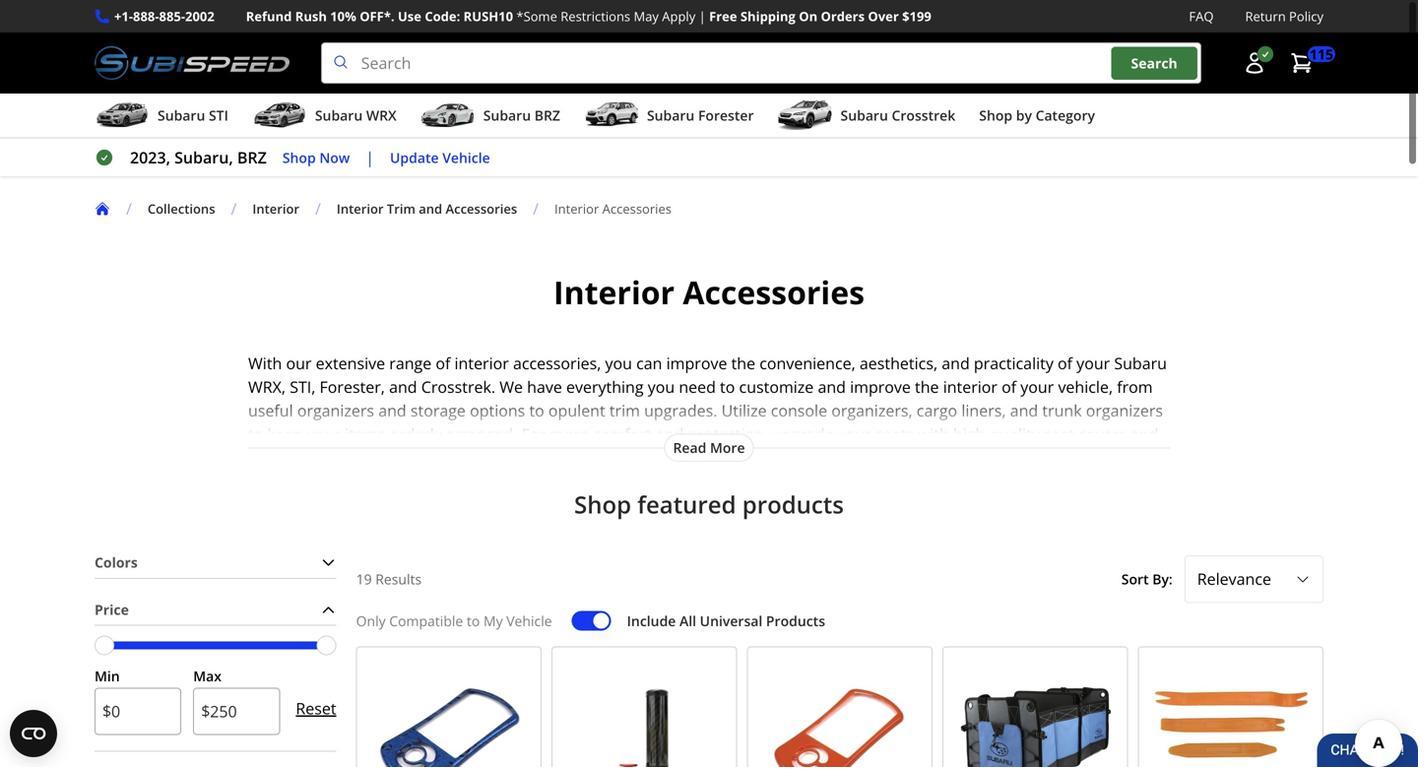Task type: describe. For each thing, give the bounding box(es) containing it.
price
[[95, 600, 129, 619]]

brz inside dropdown button
[[535, 106, 560, 125]]

like
[[449, 471, 474, 492]]

1 vertical spatial vehicle
[[506, 611, 552, 630]]

2023,
[[130, 147, 170, 168]]

2 organizers from the left
[[1086, 400, 1163, 421]]

featured
[[637, 489, 736, 521]]

1 horizontal spatial accessories
[[602, 200, 672, 218]]

subaru for subaru wrx
[[315, 106, 363, 125]]

return
[[1245, 7, 1286, 25]]

min
[[95, 667, 120, 686]]

+1-888-885-2002 link
[[114, 6, 214, 27]]

wrx
[[366, 106, 397, 125]]

extensive
[[316, 353, 385, 374]]

convenience,
[[760, 353, 856, 374]]

open widget image
[[10, 710, 57, 757]]

and down range
[[389, 376, 417, 398]]

a subaru brz thumbnail image image
[[420, 101, 475, 130]]

0 horizontal spatial |
[[366, 147, 374, 168]]

can
[[636, 353, 662, 374]]

aesthetics,
[[860, 353, 938, 374]]

by:
[[1153, 570, 1173, 588]]

and up cargo at bottom
[[942, 353, 970, 374]]

select... image
[[1295, 572, 1311, 587]]

your down covers
[[1068, 471, 1101, 492]]

only
[[356, 611, 386, 630]]

shipping
[[741, 7, 796, 25]]

arranged.
[[446, 424, 517, 445]]

more
[[550, 424, 589, 445]]

forester
[[698, 106, 754, 125]]

/ for interior
[[231, 198, 237, 219]]

19 results
[[356, 570, 422, 588]]

maximum slider
[[317, 636, 336, 656]]

1 vertical spatial improve
[[850, 376, 911, 398]]

your down practicality
[[1021, 376, 1054, 398]]

policy
[[1289, 7, 1324, 25]]

888-
[[133, 7, 159, 25]]

results
[[375, 570, 422, 588]]

cobb accessport v3 faceplate (safety orange) - 2015 subaru wrx / sti image
[[756, 655, 924, 767]]

115 button
[[1280, 43, 1335, 83]]

the up customize
[[731, 353, 755, 374]]

shop for shop now
[[283, 148, 316, 167]]

of down appearance.
[[849, 471, 863, 492]]

/ for interior trim and accessories
[[315, 198, 321, 219]]

forester,
[[320, 376, 385, 398]]

refund rush 10% off*. use code: rush10 *some restrictions may apply | free shipping on orders over $199
[[246, 7, 932, 25]]

cargo
[[917, 400, 957, 421]]

2002
[[185, 7, 214, 25]]

kits
[[706, 447, 731, 468]]

your down organizers,
[[838, 424, 871, 445]]

Min text field
[[95, 688, 181, 735]]

use
[[398, 7, 421, 25]]

search
[[1131, 54, 1178, 72]]

appearance.
[[848, 447, 939, 468]]

the down the upgrade
[[820, 447, 844, 468]]

/ for collections
[[126, 198, 132, 219]]

weathertech,
[[478, 471, 580, 492]]

apply
[[662, 7, 696, 25]]

crosstrek
[[892, 106, 956, 125]]

subispeed logo image
[[95, 42, 289, 84]]

vehicle,
[[1058, 376, 1113, 398]]

more
[[710, 438, 745, 457]]

your down appearance.
[[868, 471, 901, 492]]

code:
[[425, 7, 460, 25]]

of right reflection
[[1049, 471, 1063, 492]]

a subaru wrx thumbnail image image
[[252, 101, 307, 130]]

0 horizontal spatial quality
[[990, 424, 1040, 445]]

husky
[[616, 471, 661, 492]]

shop by category
[[979, 106, 1095, 125]]

0 horizontal spatial improve
[[666, 353, 727, 374]]

and up husky
[[639, 447, 667, 468]]

0 horizontal spatial you
[[605, 353, 632, 374]]

0 horizontal spatial accessories
[[446, 200, 517, 218]]

make
[[718, 471, 758, 492]]

design,
[[248, 471, 300, 492]]

accessories,
[[513, 353, 601, 374]]

1 horizontal spatial for
[[943, 447, 967, 468]]

shop for shop by category
[[979, 106, 1013, 125]]

restrictions
[[561, 7, 630, 25]]

2 horizontal spatial accessories
[[683, 271, 865, 314]]

subaru sti button
[[95, 98, 228, 137]]

utilize
[[721, 400, 767, 421]]

vehicle inside button
[[442, 148, 490, 167]]

subaru wrx
[[315, 106, 397, 125]]

by
[[1016, 106, 1032, 125]]

the up cargo at bottom
[[915, 376, 939, 398]]

*some
[[516, 7, 557, 25]]

update
[[390, 148, 439, 167]]

of up vehicle,
[[1058, 353, 1073, 374]]

options
[[470, 400, 525, 421]]

add
[[321, 447, 351, 468]]

1 vertical spatial you
[[648, 376, 675, 398]]

subaru for subaru brz
[[483, 106, 531, 125]]

liners,
[[962, 400, 1006, 421]]

$199
[[902, 7, 932, 25]]

with our extensive range of interior accessories, you can improve the convenience, aesthetics, and practicality of your subaru wrx, sti, forester, and crosstrek. we have everything you need to customize and improve the interior of your vehicle, from useful organizers and storage options to opulent trim upgrades. utilize console organizers, cargo liners, and trunk organizers to keep your items orderly arranged. for more comfort and protection, upgrade your seats with high-quality seat covers and cushions. add custom floor mats, inside led lighting, and trim kits to improve the appearance. for their great quality and design, think about brands like weathertech, and husky liners. make the interior of your subaru a reflection of your personality and a driving experience enhancer.
[[248, 353, 1167, 516]]

subaru up from
[[1114, 353, 1167, 374]]

subaru wrx button
[[252, 98, 397, 137]]

0 horizontal spatial trim
[[609, 400, 640, 421]]

home image
[[95, 201, 110, 217]]

subaru for subaru forester
[[647, 106, 695, 125]]

keep
[[267, 424, 303, 445]]

0 vertical spatial a
[[962, 471, 971, 492]]

compatible
[[389, 611, 463, 630]]

category
[[1036, 106, 1095, 125]]

1 vertical spatial interior
[[943, 376, 998, 398]]

max
[[193, 667, 222, 686]]

1 organizers from the left
[[297, 400, 374, 421]]

protection,
[[688, 424, 768, 445]]

subaru crosstrek button
[[778, 98, 956, 137]]

need
[[679, 376, 716, 398]]

+1-888-885-2002
[[114, 7, 214, 25]]

subaru forester button
[[584, 98, 754, 137]]

subaru brz
[[483, 106, 560, 125]]

reset
[[296, 698, 336, 719]]

items
[[345, 424, 385, 445]]

our
[[286, 353, 312, 374]]

and right trim
[[419, 200, 442, 218]]

price button
[[95, 595, 336, 625]]

colors button
[[95, 548, 336, 578]]

update vehicle
[[390, 148, 490, 167]]

1 vertical spatial a
[[366, 495, 375, 516]]

and down about
[[334, 495, 362, 516]]

and down lighting,
[[584, 471, 612, 492]]

opulent
[[548, 400, 605, 421]]

upgrades.
[[644, 400, 717, 421]]

only compatible to my vehicle
[[356, 611, 552, 630]]

4 / from the left
[[533, 198, 539, 219]]

read
[[673, 438, 706, 457]]

covers
[[1079, 424, 1126, 445]]



Task type: locate. For each thing, give the bounding box(es) containing it.
you up everything
[[605, 353, 632, 374]]

1 horizontal spatial vehicle
[[506, 611, 552, 630]]

0 vertical spatial shop
[[979, 106, 1013, 125]]

subaru inside subaru forester dropdown button
[[647, 106, 695, 125]]

vehicle down a subaru brz thumbnail image
[[442, 148, 490, 167]]

you down can
[[648, 376, 675, 398]]

10%
[[330, 7, 356, 25]]

/ right home icon at the left of page
[[126, 198, 132, 219]]

accessories down a subaru forester thumbnail image at the top of the page
[[602, 200, 672, 218]]

and
[[419, 200, 442, 218], [942, 353, 970, 374], [389, 376, 417, 398], [818, 376, 846, 398], [378, 400, 406, 421], [1010, 400, 1038, 421], [656, 424, 684, 445], [1130, 424, 1159, 445], [639, 447, 667, 468], [1106, 447, 1134, 468], [584, 471, 612, 492], [334, 495, 362, 516]]

accessories
[[446, 200, 517, 218], [602, 200, 672, 218], [683, 271, 865, 314]]

interior accessories up can
[[553, 271, 865, 314]]

personality
[[248, 495, 330, 516]]

shop left by
[[979, 106, 1013, 125]]

upgrade
[[772, 424, 834, 445]]

to down useful
[[248, 424, 263, 445]]

trim up liners.
[[671, 447, 702, 468]]

collections link
[[148, 200, 231, 218], [148, 200, 215, 218]]

refund
[[246, 7, 292, 25]]

accessories down update vehicle button
[[446, 200, 517, 218]]

improve down the upgrade
[[755, 447, 815, 468]]

organizers down from
[[1086, 400, 1163, 421]]

shop now link
[[283, 146, 350, 169]]

improve up organizers,
[[850, 376, 911, 398]]

/ right collections
[[231, 198, 237, 219]]

experience
[[433, 495, 514, 516]]

to up utilize
[[720, 376, 735, 398]]

brands
[[393, 471, 445, 492]]

3 / from the left
[[315, 198, 321, 219]]

we
[[500, 376, 523, 398]]

0 vertical spatial vehicle
[[442, 148, 490, 167]]

quality down the seat at the right of the page
[[1052, 447, 1102, 468]]

the
[[731, 353, 755, 374], [915, 376, 939, 398], [820, 447, 844, 468], [762, 471, 786, 492]]

return policy link
[[1245, 6, 1324, 27]]

improve up need
[[666, 353, 727, 374]]

0 vertical spatial improve
[[666, 353, 727, 374]]

interior up crosstrek.
[[455, 353, 509, 374]]

the right 'make'
[[762, 471, 786, 492]]

0 horizontal spatial vehicle
[[442, 148, 490, 167]]

subaru left forester
[[647, 106, 695, 125]]

quality
[[990, 424, 1040, 445], [1052, 447, 1102, 468]]

brz right subaru,
[[237, 147, 267, 168]]

and right covers
[[1130, 424, 1159, 445]]

interior down the upgrade
[[790, 471, 845, 492]]

1 horizontal spatial interior
[[790, 471, 845, 492]]

for up inside
[[521, 424, 545, 445]]

collections
[[148, 200, 215, 218]]

your
[[1077, 353, 1110, 374], [1021, 376, 1054, 398], [307, 424, 341, 445], [838, 424, 871, 445], [868, 471, 901, 492], [1068, 471, 1101, 492]]

minimum slider
[[95, 636, 114, 656]]

2 horizontal spatial interior
[[943, 376, 998, 398]]

subaru for subaru crosstrek
[[841, 106, 888, 125]]

cobb accessport v3 faceplate (rain drops) image
[[365, 655, 533, 767]]

button image
[[1243, 51, 1267, 75]]

1 horizontal spatial trim
[[671, 447, 702, 468]]

to up 'make'
[[735, 447, 751, 468]]

a subaru crosstrek thumbnail image image
[[778, 101, 833, 130]]

interior up liners, on the right bottom
[[943, 376, 998, 398]]

1 vertical spatial shop
[[283, 148, 316, 167]]

vehicle
[[442, 148, 490, 167], [506, 611, 552, 630]]

range
[[389, 353, 432, 374]]

enhancer.
[[518, 495, 592, 516]]

0 horizontal spatial brz
[[237, 147, 267, 168]]

1 vertical spatial |
[[366, 147, 374, 168]]

1 horizontal spatial quality
[[1052, 447, 1102, 468]]

a left reflection
[[962, 471, 971, 492]]

with
[[248, 353, 282, 374]]

and down upgrades.
[[656, 424, 684, 445]]

faq
[[1189, 7, 1214, 25]]

2 / from the left
[[231, 198, 237, 219]]

subaru inside subaru sti dropdown button
[[158, 106, 205, 125]]

subaru right a subaru crosstrek thumbnail image
[[841, 106, 888, 125]]

universal
[[700, 611, 763, 630]]

0 horizontal spatial shop
[[283, 148, 316, 167]]

search input field
[[321, 42, 1202, 84]]

about
[[346, 471, 389, 492]]

all
[[680, 611, 696, 630]]

2 horizontal spatial shop
[[979, 106, 1013, 125]]

practicality
[[974, 353, 1054, 374]]

shop for shop featured products
[[574, 489, 631, 521]]

customize
[[739, 376, 814, 398]]

everything
[[566, 376, 644, 398]]

of up crosstrek.
[[436, 353, 450, 374]]

1 horizontal spatial a
[[962, 471, 971, 492]]

may
[[634, 7, 659, 25]]

| left free
[[699, 7, 706, 25]]

subaru inside subaru brz dropdown button
[[483, 106, 531, 125]]

include
[[627, 611, 676, 630]]

| right "now"
[[366, 147, 374, 168]]

0 vertical spatial brz
[[535, 106, 560, 125]]

high-
[[953, 424, 990, 445]]

interior
[[455, 353, 509, 374], [943, 376, 998, 398], [790, 471, 845, 492]]

shop featured products
[[574, 489, 844, 521]]

from
[[1117, 376, 1153, 398]]

to down the have in the left of the page
[[529, 400, 544, 421]]

products
[[766, 611, 825, 630]]

1 horizontal spatial shop
[[574, 489, 631, 521]]

a subaru sti thumbnail image image
[[95, 101, 150, 130]]

0 horizontal spatial organizers
[[297, 400, 374, 421]]

of down practicality
[[1002, 376, 1017, 398]]

subaru sti
[[158, 106, 228, 125]]

2 vertical spatial interior
[[790, 471, 845, 492]]

update vehicle button
[[390, 146, 490, 169]]

and up orderly
[[378, 400, 406, 421]]

subaru for subaru sti
[[158, 106, 205, 125]]

1 vertical spatial quality
[[1052, 447, 1102, 468]]

0 horizontal spatial a
[[366, 495, 375, 516]]

a subaru forester thumbnail image image
[[584, 101, 639, 130]]

crosstrek.
[[421, 376, 495, 398]]

colors
[[95, 553, 138, 572]]

885-
[[159, 7, 185, 25]]

1 horizontal spatial organizers
[[1086, 400, 1163, 421]]

subaru right a subaru brz thumbnail image
[[483, 106, 531, 125]]

trim
[[387, 200, 415, 218]]

with
[[918, 424, 949, 445]]

2 vertical spatial improve
[[755, 447, 815, 468]]

1 / from the left
[[126, 198, 132, 219]]

1 vertical spatial brz
[[237, 147, 267, 168]]

custom
[[355, 447, 409, 468]]

brz left a subaru forester thumbnail image at the top of the page
[[535, 106, 560, 125]]

subaru left sti
[[158, 106, 205, 125]]

include all universal products
[[627, 611, 825, 630]]

quality up great
[[990, 424, 1040, 445]]

sti
[[209, 106, 228, 125]]

sti,
[[290, 376, 316, 398]]

/ left interior accessories link
[[533, 198, 539, 219]]

a
[[962, 471, 971, 492], [366, 495, 375, 516]]

gcs interior trim panel tools - universal image
[[1147, 655, 1315, 767]]

a down about
[[366, 495, 375, 516]]

to
[[720, 376, 735, 398], [529, 400, 544, 421], [248, 424, 263, 445], [735, 447, 751, 468], [467, 611, 480, 630]]

trim up comfort
[[609, 400, 640, 421]]

2023, subaru, brz
[[130, 147, 267, 168]]

accessories up convenience,
[[683, 271, 865, 314]]

shop inside "dropdown button"
[[979, 106, 1013, 125]]

0 vertical spatial quality
[[990, 424, 1040, 445]]

your up add
[[307, 424, 341, 445]]

olm satin series carbon ebrake handle w/button black w/red button - 2015-2021 subaru wrx / sti / 2014-2018 forester / 2013-2017 crosstrek / 2013-2016 scion fr-s / 2013-2024 subaru brz / 2017-2020 toyota 86 / 2022-2024 gr86 image
[[560, 655, 728, 767]]

sort
[[1122, 570, 1149, 588]]

Select... button
[[1185, 556, 1324, 603]]

organizers
[[297, 400, 374, 421], [1086, 400, 1163, 421]]

/ down the shop now link
[[315, 198, 321, 219]]

1 vertical spatial interior accessories
[[553, 271, 865, 314]]

0 vertical spatial for
[[521, 424, 545, 445]]

seat
[[1044, 424, 1075, 445]]

vehicle right my
[[506, 611, 552, 630]]

interior accessories down a subaru forester thumbnail image at the top of the page
[[554, 200, 672, 218]]

console
[[771, 400, 827, 421]]

Max text field
[[193, 688, 280, 735]]

1 horizontal spatial brz
[[535, 106, 560, 125]]

to left my
[[467, 611, 480, 630]]

subaru trunk cargo organizer - universal image
[[951, 655, 1119, 767]]

orders
[[821, 7, 865, 25]]

have
[[527, 376, 562, 398]]

0 vertical spatial interior accessories
[[554, 200, 672, 218]]

19
[[356, 570, 372, 588]]

their
[[971, 447, 1006, 468]]

orderly
[[389, 424, 442, 445]]

and down convenience,
[[818, 376, 846, 398]]

0 horizontal spatial interior
[[455, 353, 509, 374]]

your up vehicle,
[[1077, 353, 1110, 374]]

subaru up "now"
[[315, 106, 363, 125]]

1 horizontal spatial |
[[699, 7, 706, 25]]

think
[[305, 471, 342, 492]]

subaru crosstrek
[[841, 106, 956, 125]]

and left "trunk"
[[1010, 400, 1038, 421]]

rush10
[[464, 7, 513, 25]]

driving
[[379, 495, 429, 516]]

2 horizontal spatial improve
[[850, 376, 911, 398]]

1 vertical spatial trim
[[671, 447, 702, 468]]

of
[[436, 353, 450, 374], [1058, 353, 1073, 374], [1002, 376, 1017, 398], [849, 471, 863, 492], [1049, 471, 1063, 492]]

shop down lighting,
[[574, 489, 631, 521]]

free
[[709, 7, 737, 25]]

subaru brz button
[[420, 98, 560, 137]]

shop left "now"
[[283, 148, 316, 167]]

0 horizontal spatial for
[[521, 424, 545, 445]]

0 vertical spatial interior
[[455, 353, 509, 374]]

interior trim and accessories
[[337, 200, 517, 218]]

cushions.
[[248, 447, 317, 468]]

0 vertical spatial trim
[[609, 400, 640, 421]]

|
[[699, 7, 706, 25], [366, 147, 374, 168]]

subaru inside subaru crosstrek 'dropdown button'
[[841, 106, 888, 125]]

organizers down forester,
[[297, 400, 374, 421]]

shop
[[979, 106, 1013, 125], [283, 148, 316, 167], [574, 489, 631, 521]]

subaru down appearance.
[[905, 471, 958, 492]]

0 vertical spatial |
[[699, 7, 706, 25]]

for down high- at right
[[943, 447, 967, 468]]

on
[[799, 7, 818, 25]]

1 horizontal spatial improve
[[755, 447, 815, 468]]

1 horizontal spatial you
[[648, 376, 675, 398]]

subaru inside subaru wrx dropdown button
[[315, 106, 363, 125]]

reflection
[[975, 471, 1045, 492]]

2 vertical spatial shop
[[574, 489, 631, 521]]

and down covers
[[1106, 447, 1134, 468]]

1 vertical spatial for
[[943, 447, 967, 468]]

search button
[[1111, 47, 1197, 80]]

0 vertical spatial you
[[605, 353, 632, 374]]

floor
[[413, 447, 448, 468]]



Task type: vqa. For each thing, say whether or not it's contained in the screenshot.
Mounting
no



